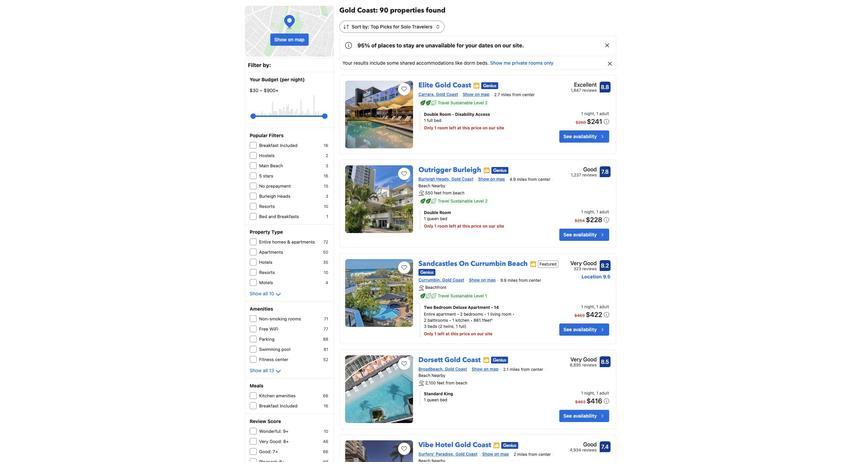 Task type: locate. For each thing, give the bounding box(es) containing it.
2 see from the top
[[563, 232, 572, 238]]

1 vertical spatial -
[[491, 305, 493, 310]]

beach inside the 4.9 miles from center beach nearby
[[418, 184, 430, 189]]

2 vertical spatial room
[[502, 312, 511, 317]]

1 vertical spatial very
[[570, 357, 582, 363]]

0 vertical spatial by:
[[362, 24, 369, 30]]

scored 7.4 element
[[600, 442, 610, 453]]

feet right 2,100
[[437, 381, 444, 386]]

, for sandcastles on currumbin beach
[[594, 305, 595, 310]]

88
[[323, 337, 328, 342]]

1 vertical spatial sustainable
[[450, 199, 473, 204]]

1 level from the top
[[474, 100, 484, 105]]

queen inside standard king 1 queen bed
[[427, 398, 439, 403]]

2 vertical spatial at
[[446, 332, 450, 337]]

bed inside double room 1 queen bed only 1 room left at this price on our site
[[440, 217, 447, 222]]

level up double room - disability access link
[[474, 100, 484, 105]]

room down "550 feet from beach"
[[439, 210, 451, 216]]

night for dorsett gold coast
[[584, 391, 594, 396]]

1 vertical spatial only
[[424, 224, 433, 229]]

0 vertical spatial sustainable
[[450, 100, 473, 105]]

0 vertical spatial bed
[[434, 118, 441, 123]]

room inside double room 1 queen bed only 1 room left at this price on our site
[[439, 210, 451, 216]]

2 vertical spatial left
[[437, 332, 445, 337]]

your up $30
[[250, 77, 260, 82]]

2 vertical spatial site
[[485, 332, 493, 337]]

0 vertical spatial 16
[[324, 143, 328, 148]]

apartment
[[436, 312, 456, 317]]

amenities
[[276, 394, 296, 399]]

site down 861.1feet²
[[485, 332, 493, 337]]

1 vertical spatial good:
[[259, 450, 272, 455]]

see for outrigger burleigh
[[563, 232, 572, 238]]

scored 8.8 element
[[600, 82, 610, 93]]

gold up sort
[[339, 6, 355, 15]]

0 vertical spatial -
[[452, 112, 454, 117]]

1 , from the top
[[594, 111, 595, 116]]

2 queen from the top
[[427, 398, 439, 403]]

1 vertical spatial 16
[[324, 174, 328, 179]]

3 reviews from the top
[[582, 267, 597, 272]]

0 vertical spatial good element
[[571, 166, 597, 174]]

good: 7+
[[259, 450, 278, 455]]

on inside button
[[288, 37, 294, 42]]

good inside good 4,934 reviews
[[583, 442, 597, 448]]

sort
[[352, 24, 361, 30]]

2 reviews from the top
[[582, 173, 597, 178]]

properties
[[390, 6, 424, 15]]

reviews for vibe hotel gold coast
[[582, 448, 597, 453]]

currumbin,
[[418, 278, 441, 283]]

this property is part of our preferred partner program. it's committed to providing excellent service and good value. it'll pay us a higher commission if you make a booking. image
[[473, 82, 480, 89], [473, 82, 480, 89], [530, 261, 536, 268], [483, 358, 490, 364], [493, 443, 500, 450], [493, 443, 500, 450]]

bed for outrigger
[[440, 217, 447, 222]]

2 vertical spatial this
[[451, 332, 458, 337]]

1 horizontal spatial your
[[342, 60, 352, 66]]

1 vertical spatial resorts
[[259, 270, 275, 276]]

, up $241
[[594, 111, 595, 116]]

at inside two bedroom deluxe apartment - 14 entire apartment • 2 bedrooms • 1 living room • 2 bathrooms • 1 kitchen • 861.1feet² 3 beds (2 twins, 1 full) only 1 left at this price on our site
[[446, 332, 450, 337]]

1 vertical spatial burleigh
[[418, 177, 435, 182]]

our inside two bedroom deluxe apartment - 14 entire apartment • 2 bedrooms • 1 living room • 2 bathrooms • 1 kitchen • 861.1feet² 3 beds (2 twins, 1 full) only 1 left at this price on our site
[[477, 332, 484, 337]]

twins,
[[443, 324, 455, 329]]

room down "550 feet from beach"
[[437, 224, 448, 229]]

show all 13
[[250, 368, 274, 374]]

3 , from the top
[[594, 305, 595, 310]]

3 left the beds
[[424, 324, 426, 329]]

2,100 feet from beach
[[425, 381, 467, 386]]

our inside double room 1 queen bed only 1 room left at this price on our site
[[489, 224, 496, 229]]

included down filters
[[280, 143, 297, 148]]

site down double room link
[[497, 224, 504, 229]]

gold down 'vibe hotel gold coast'
[[455, 452, 465, 457]]

1 travel from the top
[[438, 100, 449, 105]]

0 vertical spatial 66
[[323, 394, 328, 399]]

4 reviews from the top
[[582, 363, 597, 368]]

at down disability
[[457, 126, 461, 131]]

1 see availability from the top
[[563, 134, 597, 139]]

0 vertical spatial all
[[263, 291, 268, 297]]

gold down elite gold coast at the top of the page
[[436, 92, 445, 97]]

budget
[[261, 77, 278, 82]]

two
[[424, 305, 432, 310]]

1 all from the top
[[263, 291, 268, 297]]

1 see from the top
[[563, 134, 572, 139]]

miles for 9.9
[[508, 278, 518, 284]]

1 vertical spatial room
[[437, 224, 448, 229]]

66 for kitchen amenities
[[323, 394, 328, 399]]

good inside good 1,237 reviews
[[583, 167, 597, 173]]

$30
[[250, 88, 258, 93]]

5
[[259, 173, 262, 179]]

0 vertical spatial travel sustainable level 2
[[438, 100, 488, 105]]

1 included from the top
[[280, 143, 297, 148]]

1 vertical spatial nearby
[[432, 374, 445, 379]]

7.8
[[601, 169, 609, 175]]

1 night , 1 adult for outrigger burleigh
[[581, 210, 609, 215]]

3 availability from the top
[[573, 327, 597, 333]]

3 good from the top
[[583, 357, 597, 363]]

1 nearby from the top
[[432, 184, 445, 189]]

1 vertical spatial your
[[250, 77, 260, 82]]

, for outrigger burleigh
[[594, 210, 595, 215]]

nearby down heads,
[[432, 184, 445, 189]]

8.8
[[601, 84, 609, 90]]

3 see availability from the top
[[563, 327, 597, 333]]

night up $241
[[584, 111, 594, 116]]

included
[[280, 143, 297, 148], [280, 404, 297, 409]]

1 vertical spatial 3
[[326, 194, 328, 199]]

1 vertical spatial 66
[[323, 450, 328, 455]]

genius discounts available at this property. image
[[481, 82, 498, 89], [481, 82, 498, 89], [491, 167, 508, 174], [491, 167, 508, 174], [418, 270, 435, 276], [418, 270, 435, 276], [491, 358, 508, 364], [491, 358, 508, 364], [501, 443, 518, 450], [501, 443, 518, 450]]

good up location
[[583, 261, 597, 267]]

center inside the 4.9 miles from center beach nearby
[[538, 177, 550, 182]]

2 vertical spatial very
[[259, 440, 268, 445]]

1 vertical spatial included
[[280, 404, 297, 409]]

burleigh heads
[[259, 194, 290, 199]]

3 see availability link from the top
[[559, 324, 609, 336]]

center right 2.1
[[531, 367, 543, 373]]

1 vertical spatial site
[[497, 224, 504, 229]]

4 , from the top
[[594, 391, 595, 396]]

0 vertical spatial room
[[437, 126, 448, 131]]

our left site.
[[502, 42, 511, 49]]

2 night from the top
[[584, 210, 594, 215]]

2 level from the top
[[474, 199, 484, 204]]

travel sustainable level 2 up double room 1 queen bed only 1 room left at this price on our site
[[438, 199, 488, 204]]

show on map inside button
[[274, 37, 305, 42]]

adult
[[599, 111, 609, 116], [599, 210, 609, 215], [599, 305, 609, 310], [599, 391, 609, 396]]

1 vertical spatial travel sustainable level 2
[[438, 199, 488, 204]]

burleigh up the 4.9 miles from center beach nearby
[[453, 166, 481, 175]]

by:
[[362, 24, 369, 30], [263, 62, 271, 68]]

0 vertical spatial at
[[457, 126, 461, 131]]

0 horizontal spatial burleigh
[[259, 194, 276, 199]]

by: left the top
[[362, 24, 369, 30]]

breakfast included down filters
[[259, 143, 297, 148]]

breakfast down kitchen on the bottom left of page
[[259, 404, 279, 409]]

0 vertical spatial site
[[497, 126, 504, 131]]

center left 4,934
[[538, 453, 551, 458]]

reviews inside very good 323 reviews
[[582, 267, 597, 272]]

site.
[[513, 42, 524, 49]]

1 inside standard king 1 queen bed
[[424, 398, 426, 403]]

3 travel from the top
[[438, 294, 449, 299]]

nearby inside 2.1 miles from center beach nearby
[[432, 374, 445, 379]]

all left 13
[[263, 368, 268, 374]]

see availability link for dorsett gold coast
[[559, 411, 609, 423]]

travel sustainable level 2 up disability
[[438, 100, 488, 105]]

apartments
[[292, 240, 315, 245]]

1 horizontal spatial by:
[[362, 24, 369, 30]]

see availability down $463
[[563, 414, 597, 419]]

2 66 from the top
[[323, 450, 328, 455]]

2 vertical spatial bed
[[440, 398, 447, 403]]

double inside double room - disability access 1 full bed only 1 room left at this price on our site
[[424, 112, 438, 117]]

reviews right the 6,895
[[582, 363, 597, 368]]

1 adult from the top
[[599, 111, 609, 116]]

1 vertical spatial beach
[[456, 381, 467, 386]]

queen down 550
[[427, 217, 439, 222]]

2 , from the top
[[594, 210, 595, 215]]

1 reviews from the top
[[582, 88, 597, 93]]

of
[[371, 42, 377, 49]]

1 vertical spatial level
[[474, 199, 484, 204]]

very inside very good 323 reviews
[[570, 261, 582, 267]]

0 horizontal spatial your
[[250, 77, 260, 82]]

see availability link
[[559, 131, 609, 143], [559, 229, 609, 241], [559, 324, 609, 336], [559, 411, 609, 423]]

very for 8.2
[[570, 261, 582, 267]]

beach for gold
[[456, 381, 467, 386]]

this property is part of our preferred partner program. it's committed to providing excellent service and good value. it'll pay us a higher commission if you make a booking. image for outrigger burleigh
[[483, 167, 490, 174]]

sustainable for on
[[450, 294, 473, 299]]

$416
[[587, 398, 602, 406]]

meals
[[250, 384, 263, 389]]

0 horizontal spatial by:
[[263, 62, 271, 68]]

on inside double room 1 queen bed only 1 room left at this price on our site
[[483, 224, 488, 229]]

availability down $254
[[573, 232, 597, 238]]

resorts up bed
[[259, 204, 275, 209]]

from inside 2.1 miles from center beach nearby
[[521, 367, 530, 373]]

motels
[[259, 280, 273, 286]]

breakfast down the 'popular filters'
[[259, 143, 279, 148]]

sustainable for gold
[[450, 100, 473, 105]]

gold down the outrigger burleigh at top
[[451, 177, 461, 182]]

good
[[583, 167, 597, 173], [583, 261, 597, 267], [583, 357, 597, 363], [583, 442, 597, 448]]

night for elite gold coast
[[584, 111, 594, 116]]

reviews inside good 4,934 reviews
[[582, 448, 597, 453]]

level for burleigh
[[474, 199, 484, 204]]

elite gold coast
[[418, 81, 471, 90]]

see availability for outrigger burleigh
[[563, 232, 597, 238]]

0 horizontal spatial entire
[[259, 240, 271, 245]]

this property is part of our preferred partner program. it's committed to providing excellent service and good value. it'll pay us a higher commission if you make a booking. image for sandcastles on currumbin beach
[[530, 261, 536, 268]]

travel sustainable level 2
[[438, 100, 488, 105], [438, 199, 488, 204]]

only inside double room - disability access 1 full bed only 1 room left at this price on our site
[[424, 126, 433, 131]]

good left 8.5
[[583, 357, 597, 363]]

$241
[[587, 118, 602, 126]]

room inside double room - disability access 1 full bed only 1 room left at this price on our site
[[439, 112, 451, 117]]

very up location
[[570, 261, 582, 267]]

1 vertical spatial entire
[[424, 312, 435, 317]]

level for on
[[474, 294, 484, 299]]

1 vertical spatial breakfast
[[259, 404, 279, 409]]

1 horizontal spatial -
[[491, 305, 493, 310]]

0 vertical spatial 3
[[326, 164, 328, 169]]

and
[[268, 214, 276, 220]]

very up good: 7+
[[259, 440, 268, 445]]

4 see availability link from the top
[[559, 411, 609, 423]]

2 vertical spatial 3
[[424, 324, 426, 329]]

1 night , 1 adult
[[581, 111, 609, 116], [581, 210, 609, 215], [581, 305, 609, 310], [581, 391, 609, 396]]

breakfasts
[[277, 214, 299, 220]]

adult for elite gold coast
[[599, 111, 609, 116]]

all
[[263, 291, 268, 297], [263, 368, 268, 374]]

beach for burleigh
[[453, 191, 464, 196]]

, for dorsett gold coast
[[594, 391, 595, 396]]

2 good from the top
[[583, 261, 597, 267]]

4 good from the top
[[583, 442, 597, 448]]

1 availability from the top
[[573, 134, 597, 139]]

very good element up location
[[570, 260, 597, 268]]

our down 'access' at the right top of the page
[[489, 126, 496, 131]]

- left 14
[[491, 305, 493, 310]]

good element for vibe hotel gold coast
[[570, 441, 597, 449]]

reviews for outrigger burleigh
[[582, 173, 597, 178]]

0 vertical spatial rooms
[[529, 60, 543, 66]]

2 availability from the top
[[573, 232, 597, 238]]

center inside 2.1 miles from center beach nearby
[[531, 367, 543, 373]]

0 vertical spatial feet
[[434, 191, 442, 196]]

2 double from the top
[[424, 210, 438, 216]]

beach inside 2.1 miles from center beach nearby
[[418, 374, 430, 379]]

left inside double room 1 queen bed only 1 room left at this price on our site
[[449, 224, 456, 229]]

your
[[465, 42, 477, 49]]

all inside show all 10 dropdown button
[[263, 291, 268, 297]]

coast
[[453, 81, 471, 90], [446, 92, 458, 97], [462, 177, 473, 182], [453, 278, 464, 283], [462, 356, 481, 365], [455, 367, 467, 372], [473, 441, 491, 450], [466, 452, 477, 457]]

good element left 7.4
[[570, 441, 597, 449]]

on
[[288, 37, 294, 42], [495, 42, 501, 49], [475, 92, 480, 97], [483, 126, 488, 131], [490, 177, 495, 182], [483, 224, 488, 229], [481, 278, 486, 283], [471, 332, 476, 337], [484, 367, 489, 372], [494, 452, 499, 457]]

availability for dorsett gold coast
[[573, 414, 597, 419]]

4 night from the top
[[584, 391, 594, 396]]

see availability link down $268
[[559, 131, 609, 143]]

1 resorts from the top
[[259, 204, 275, 209]]

1 night , 1 adult up $241
[[581, 111, 609, 116]]

1 vertical spatial feet
[[437, 381, 444, 386]]

good element left scored 7.8 element
[[571, 166, 597, 174]]

your left "results"
[[342, 60, 352, 66]]

at down double room link
[[457, 224, 461, 229]]

popular filters
[[250, 133, 284, 138]]

2 1 night , 1 adult from the top
[[581, 210, 609, 215]]

4 availability from the top
[[573, 414, 597, 419]]

3 night from the top
[[584, 305, 594, 310]]

scored 8.2 element
[[600, 261, 610, 272]]

good left 7.4
[[583, 442, 597, 448]]

3 adult from the top
[[599, 305, 609, 310]]

burleigh down the no
[[259, 194, 276, 199]]

smoking
[[270, 317, 287, 322]]

miles for 2
[[517, 453, 527, 458]]

1 16 from the top
[[324, 143, 328, 148]]

10 down motels in the left bottom of the page
[[269, 291, 274, 297]]

outrigger burleigh image
[[345, 166, 413, 234]]

1 double from the top
[[424, 112, 438, 117]]

1 travel sustainable level 2 from the top
[[438, 100, 488, 105]]

miles inside the 4.9 miles from center beach nearby
[[517, 177, 527, 182]]

1 vertical spatial at
[[457, 224, 461, 229]]

1 vertical spatial all
[[263, 368, 268, 374]]

wonderful:
[[259, 429, 282, 435]]

living
[[490, 312, 500, 317]]

reviews right 1,237
[[582, 173, 597, 178]]

queen for outrigger
[[427, 217, 439, 222]]

2 only from the top
[[424, 224, 433, 229]]

1 vertical spatial breakfast included
[[259, 404, 297, 409]]

your
[[342, 60, 352, 66], [250, 77, 260, 82]]

0 vertical spatial included
[[280, 143, 297, 148]]

bed
[[259, 214, 267, 220]]

good right 1,237
[[583, 167, 597, 173]]

reviews inside "very good 6,895 reviews"
[[582, 363, 597, 368]]

bed down "550 feet from beach"
[[440, 217, 447, 222]]

good element
[[571, 166, 597, 174], [570, 441, 597, 449]]

very good 6,895 reviews
[[570, 357, 597, 368]]

14
[[494, 305, 499, 310]]

81
[[324, 348, 328, 353]]

0 vertical spatial price
[[471, 126, 482, 131]]

2
[[485, 100, 488, 105], [326, 153, 328, 158], [485, 199, 488, 204], [460, 312, 463, 317], [424, 318, 426, 323], [514, 453, 516, 458]]

map inside button
[[295, 37, 305, 42]]

0 vertical spatial entire
[[259, 240, 271, 245]]

0 horizontal spatial -
[[452, 112, 454, 117]]

2 vertical spatial price
[[459, 332, 470, 337]]

resorts up motels in the left bottom of the page
[[259, 270, 275, 276]]

scored 8.5 element
[[600, 357, 610, 368]]

2 vertical spatial burleigh
[[259, 194, 276, 199]]

sustainable up deluxe
[[450, 294, 473, 299]]

very for 8.5
[[570, 357, 582, 363]]

very left 8.5
[[570, 357, 582, 363]]

2 vertical spatial only
[[424, 332, 433, 337]]

non-
[[259, 317, 270, 322]]

site inside double room 1 queen bed only 1 room left at this price on our site
[[497, 224, 504, 229]]

reviews inside good 1,237 reviews
[[582, 173, 597, 178]]

this down disability
[[462, 126, 470, 131]]

1 horizontal spatial entire
[[424, 312, 435, 317]]

beach down burleigh heads, gold coast
[[453, 191, 464, 196]]

this property is part of our preferred partner program. it's committed to providing excellent service and good value. it'll pay us a higher commission if you make a booking. image for elite gold coast
[[473, 82, 480, 89]]

top
[[371, 24, 379, 30]]

adult up the $228
[[599, 210, 609, 215]]

0 vertical spatial burleigh
[[453, 166, 481, 175]]

left down the (2
[[437, 332, 445, 337]]

all inside show all 13 dropdown button
[[263, 368, 268, 374]]

sandcastles
[[418, 260, 457, 269]]

1 sustainable from the top
[[450, 100, 473, 105]]

see availability down $469
[[563, 327, 597, 333]]

1 only from the top
[[424, 126, 433, 131]]

show inside show all 13 dropdown button
[[250, 368, 262, 374]]

from inside the 4.9 miles from center beach nearby
[[528, 177, 537, 182]]

rooms right smoking
[[288, 317, 301, 322]]

1 vertical spatial good element
[[570, 441, 597, 449]]

availability
[[573, 134, 597, 139], [573, 232, 597, 238], [573, 327, 597, 333], [573, 414, 597, 419]]

by: for filter
[[263, 62, 271, 68]]

rooms left only
[[529, 60, 543, 66]]

only down 550
[[424, 224, 433, 229]]

your for your budget (per night)
[[250, 77, 260, 82]]

excellent
[[574, 82, 597, 88]]

sustainable
[[450, 100, 473, 105], [450, 199, 473, 204], [450, 294, 473, 299]]

places
[[378, 42, 395, 49]]

see availability link for outrigger burleigh
[[559, 229, 609, 241]]

1 66 from the top
[[323, 394, 328, 399]]

gold inside 'element'
[[339, 6, 355, 15]]

prepayment
[[266, 184, 291, 189]]

site down double room - disability access link
[[497, 126, 504, 131]]

this property is part of our preferred partner program. it's committed to providing excellent service and good value. it'll pay us a higher commission if you make a booking. image for dorsett gold coast
[[483, 358, 490, 364]]

travel for outrigger
[[438, 199, 449, 204]]

double inside double room 1 queen bed only 1 room left at this price on our site
[[424, 210, 438, 216]]

all down motels in the left bottom of the page
[[263, 291, 268, 297]]

0 vertical spatial beach
[[453, 191, 464, 196]]

0 vertical spatial breakfast included
[[259, 143, 297, 148]]

this property is part of our preferred partner program. it's committed to providing excellent service and good value. it'll pay us a higher commission if you make a booking. image for sandcastles on currumbin beach
[[530, 261, 536, 268]]

no
[[259, 184, 265, 189]]

4 see from the top
[[563, 414, 572, 419]]

this inside double room - disability access 1 full bed only 1 room left at this price on our site
[[462, 126, 470, 131]]

1 horizontal spatial for
[[457, 42, 464, 49]]

entire inside two bedroom deluxe apartment - 14 entire apartment • 2 bedrooms • 1 living room • 2 bathrooms • 1 kitchen • 861.1feet² 3 beds (2 twins, 1 full) only 1 left at this price on our site
[[424, 312, 435, 317]]

left inside double room - disability access 1 full bed only 1 room left at this price on our site
[[449, 126, 456, 131]]

see availability for elite gold coast
[[563, 134, 597, 139]]

- left disability
[[452, 112, 454, 117]]

dorsett gold coast image
[[345, 356, 413, 424]]

1 vertical spatial price
[[471, 224, 482, 229]]

for
[[393, 24, 400, 30], [457, 42, 464, 49]]

1 vertical spatial room
[[439, 210, 451, 216]]

sandcastles on currumbin beach
[[418, 260, 528, 269]]

1 night , 1 adult up $422
[[581, 305, 609, 310]]

see for elite gold coast
[[563, 134, 572, 139]]

feet for dorsett
[[437, 381, 444, 386]]

gold up broadbeach, gold coast
[[445, 356, 461, 365]]

on
[[459, 260, 469, 269]]

0 vertical spatial travel
[[438, 100, 449, 105]]

night for sandcastles on currumbin beach
[[584, 305, 594, 310]]

night up the $228
[[584, 210, 594, 215]]

5 reviews from the top
[[582, 448, 597, 453]]

level for gold
[[474, 100, 484, 105]]

double up full
[[424, 112, 438, 117]]

1 good from the top
[[583, 167, 597, 173]]

1 breakfast from the top
[[259, 143, 279, 148]]

2 room from the top
[[439, 210, 451, 216]]

free
[[259, 327, 268, 332]]

2 adult from the top
[[599, 210, 609, 215]]

see availability link down $254
[[559, 229, 609, 241]]

2 travel sustainable level 2 from the top
[[438, 199, 488, 204]]

0 vertical spatial resorts
[[259, 204, 275, 209]]

swimming
[[259, 347, 280, 353]]

0 vertical spatial double
[[424, 112, 438, 117]]

this down twins, at the right bottom of the page
[[451, 332, 458, 337]]

this property is part of our preferred partner program. it's committed to providing excellent service and good value. it'll pay us a higher commission if you make a booking. image
[[483, 167, 490, 174], [483, 167, 490, 174], [530, 261, 536, 268], [483, 358, 490, 364]]

1 night from the top
[[584, 111, 594, 116]]

miles inside 2.1 miles from center beach nearby
[[510, 367, 520, 373]]

very good element
[[570, 260, 597, 268], [570, 356, 597, 364]]

2 nearby from the top
[[432, 374, 445, 379]]

queen
[[427, 217, 439, 222], [427, 398, 439, 403]]

left down double room link
[[449, 224, 456, 229]]

level up double room link
[[474, 199, 484, 204]]

3 only from the top
[[424, 332, 433, 337]]

on inside double room - disability access 1 full bed only 1 room left at this price on our site
[[483, 126, 488, 131]]

for left your
[[457, 42, 464, 49]]

left down disability
[[449, 126, 456, 131]]

access
[[475, 112, 490, 117]]

1 vertical spatial by:
[[263, 62, 271, 68]]

8.5
[[601, 359, 609, 365]]

double down 550
[[424, 210, 438, 216]]

0 horizontal spatial rooms
[[288, 317, 301, 322]]

0 vertical spatial only
[[424, 126, 433, 131]]

double for outrigger
[[424, 210, 438, 216]]

1 vertical spatial left
[[449, 224, 456, 229]]

group
[[253, 111, 325, 122]]

1 vertical spatial double
[[424, 210, 438, 216]]

reviews inside excellent 1,847 reviews
[[582, 88, 597, 93]]

4 1 night , 1 adult from the top
[[581, 391, 609, 396]]

only inside double room 1 queen bed only 1 room left at this price on our site
[[424, 224, 433, 229]]

site inside two bedroom deluxe apartment - 14 entire apartment • 2 bedrooms • 1 living room • 2 bathrooms • 1 kitchen • 861.1feet² 3 beds (2 twins, 1 full) only 1 left at this price on our site
[[485, 332, 493, 337]]

1 breakfast included from the top
[[259, 143, 297, 148]]

bed for dorsett
[[440, 398, 447, 403]]

kitchen
[[455, 318, 469, 323]]

our down 861.1feet²
[[477, 332, 484, 337]]

breakfast
[[259, 143, 279, 148], [259, 404, 279, 409]]

2 see availability from the top
[[563, 232, 597, 238]]

9+
[[283, 429, 288, 435]]

sandcastles on currumbin beach image
[[345, 260, 413, 328]]

2 vertical spatial level
[[474, 294, 484, 299]]

beach down 2.1 miles from center beach nearby
[[456, 381, 467, 386]]

miles for 2.1
[[510, 367, 520, 373]]

3 1 night , 1 adult from the top
[[581, 305, 609, 310]]

0 vertical spatial very
[[570, 261, 582, 267]]

2 resorts from the top
[[259, 270, 275, 276]]

free wifi
[[259, 327, 278, 332]]

show on map for broadbeach, gold coast
[[472, 367, 498, 372]]

0 vertical spatial nearby
[[432, 184, 445, 189]]

bed inside standard king 1 queen bed
[[440, 398, 447, 403]]

center down featured
[[529, 278, 541, 284]]

4 adult from the top
[[599, 391, 609, 396]]

queen for dorsett
[[427, 398, 439, 403]]

2 all from the top
[[263, 368, 268, 374]]

10
[[324, 204, 328, 209], [324, 270, 328, 276], [269, 291, 274, 297], [324, 430, 328, 435]]

wifi
[[269, 327, 278, 332]]

1 room from the top
[[439, 112, 451, 117]]

0 horizontal spatial for
[[393, 24, 400, 30]]

very inside "very good 6,895 reviews"
[[570, 357, 582, 363]]

1 1 night , 1 adult from the top
[[581, 111, 609, 116]]

1 vertical spatial travel
[[438, 199, 449, 204]]

0 vertical spatial room
[[439, 112, 451, 117]]

dorsett gold coast link
[[418, 353, 481, 365]]

2 travel from the top
[[438, 199, 449, 204]]

0 vertical spatial queen
[[427, 217, 439, 222]]

1 horizontal spatial burleigh
[[418, 177, 435, 182]]

center right '2.7'
[[522, 92, 535, 97]]

elite gold coast link
[[418, 78, 471, 90]]

review
[[250, 419, 266, 425]]

0 vertical spatial very good element
[[570, 260, 597, 268]]

show on map for burleigh heads, gold coast
[[478, 177, 505, 182]]

currumbin
[[471, 260, 506, 269]]

at down twins, at the right bottom of the page
[[446, 332, 450, 337]]

center for 4.9 miles from center beach nearby
[[538, 177, 550, 182]]

0 vertical spatial level
[[474, 100, 484, 105]]

4 see availability from the top
[[563, 414, 597, 419]]

0 vertical spatial breakfast
[[259, 143, 279, 148]]

2 horizontal spatial burleigh
[[453, 166, 481, 175]]

see for dorsett gold coast
[[563, 414, 572, 419]]

90
[[380, 6, 388, 15]]

3 level from the top
[[474, 294, 484, 299]]

very good 323 reviews
[[570, 261, 597, 272]]

from for 9.9
[[519, 278, 528, 284]]

2 vertical spatial travel
[[438, 294, 449, 299]]

sustainable for burleigh
[[450, 199, 473, 204]]

nearby inside the 4.9 miles from center beach nearby
[[432, 184, 445, 189]]

1 vertical spatial bed
[[440, 217, 447, 222]]

travel down beachfront
[[438, 294, 449, 299]]

2 sustainable from the top
[[450, 199, 473, 204]]

3 see from the top
[[563, 327, 572, 333]]

3 down 15
[[326, 194, 328, 199]]

2 see availability link from the top
[[559, 229, 609, 241]]

, up the $416 on the bottom right of the page
[[594, 391, 595, 396]]

3 sustainable from the top
[[450, 294, 473, 299]]

picks
[[380, 24, 392, 30]]

1 vertical spatial queen
[[427, 398, 439, 403]]

beach down broadbeach,
[[418, 374, 430, 379]]

show on map for carrara, gold coast
[[463, 92, 489, 97]]

vibe hotel gold coast link
[[418, 438, 491, 450]]

center right 4.9
[[538, 177, 550, 182]]

at inside double room - disability access 1 full bed only 1 room left at this price on our site
[[457, 126, 461, 131]]

king
[[444, 392, 453, 397]]

rooms
[[529, 60, 543, 66], [288, 317, 301, 322]]

entire
[[259, 240, 271, 245], [424, 312, 435, 317]]

1 see availability link from the top
[[559, 131, 609, 143]]

reviews right 1,847
[[582, 88, 597, 93]]

1 queen from the top
[[427, 217, 439, 222]]

price down double room link
[[471, 224, 482, 229]]

night up $422
[[584, 305, 594, 310]]

bed inside double room - disability access 1 full bed only 1 room left at this price on our site
[[434, 118, 441, 123]]

queen inside double room 1 queen bed only 1 room left at this price on our site
[[427, 217, 439, 222]]

2 vertical spatial 16
[[324, 404, 328, 409]]

0 vertical spatial left
[[449, 126, 456, 131]]

$268
[[576, 120, 586, 125]]

sustainable up double room 1 queen bed only 1 room left at this price on our site
[[450, 199, 473, 204]]

1 vertical spatial very good element
[[570, 356, 597, 364]]

availability for sandcastles on currumbin beach
[[573, 327, 597, 333]]



Task type: vqa. For each thing, say whether or not it's contained in the screenshot.


Task type: describe. For each thing, give the bounding box(es) containing it.
10 down 35
[[324, 270, 328, 276]]

reviews for elite gold coast
[[582, 88, 597, 93]]

good element for outrigger burleigh
[[571, 166, 597, 174]]

hotels
[[259, 260, 272, 265]]

night for outrigger burleigh
[[584, 210, 594, 215]]

travel sustainable level 1
[[438, 294, 487, 299]]

our inside double room - disability access 1 full bed only 1 room left at this price on our site
[[489, 126, 496, 131]]

gold up carrara, gold coast at the top of page
[[435, 81, 451, 90]]

66 for good: 7+
[[323, 450, 328, 455]]

like
[[455, 60, 463, 66]]

$463
[[575, 400, 586, 405]]

good inside very good 323 reviews
[[583, 261, 597, 267]]

show all 10
[[250, 291, 274, 297]]

see availability for sandcastles on currumbin beach
[[563, 327, 597, 333]]

(2
[[438, 324, 442, 329]]

good 4,934 reviews
[[570, 442, 597, 453]]

scored 7.8 element
[[600, 167, 610, 178]]

see availability link for sandcastles on currumbin beach
[[559, 324, 609, 336]]

on inside two bedroom deluxe apartment - 14 entire apartment • 2 bedrooms • 1 living room • 2 bathrooms • 1 kitchen • 861.1feet² 3 beds (2 twins, 1 full) only 1 left at this price on our site
[[471, 332, 476, 337]]

room for gold
[[439, 112, 451, 117]]

2 breakfast from the top
[[259, 404, 279, 409]]

10 up the 46 at the bottom of the page
[[324, 430, 328, 435]]

gold up beachfront
[[442, 278, 451, 283]]

good inside "very good 6,895 reviews"
[[583, 357, 597, 363]]

left inside two bedroom deluxe apartment - 14 entire apartment • 2 bedrooms • 1 living room • 2 bathrooms • 1 kitchen • 861.1feet² 3 beds (2 twins, 1 full) only 1 left at this price on our site
[[437, 332, 445, 337]]

861.1feet²
[[474, 318, 493, 323]]

featured
[[540, 262, 557, 267]]

paradise,
[[436, 452, 454, 457]]

• down the bedrooms
[[471, 318, 472, 323]]

center for 2 miles from center
[[538, 453, 551, 458]]

5 stars
[[259, 173, 273, 179]]

this inside two bedroom deluxe apartment - 14 entire apartment • 2 bedrooms • 1 living room • 2 bathrooms • 1 kitchen • 861.1feet² 3 beds (2 twins, 1 full) only 1 left at this price on our site
[[451, 332, 458, 337]]

travel for elite
[[438, 100, 449, 105]]

price inside double room - disability access 1 full bed only 1 room left at this price on our site
[[471, 126, 482, 131]]

amenities
[[250, 306, 273, 312]]

some
[[387, 60, 399, 66]]

double for elite
[[424, 112, 438, 117]]

availability for outrigger burleigh
[[573, 232, 597, 238]]

very good element for 8.5
[[570, 356, 597, 364]]

, for elite gold coast
[[594, 111, 595, 116]]

• up 861.1feet²
[[484, 312, 486, 317]]

see for sandcastles on currumbin beach
[[563, 327, 572, 333]]

• up twins, at the right bottom of the page
[[449, 318, 451, 323]]

gold coast: 90 properties found
[[339, 6, 446, 15]]

filters
[[269, 133, 284, 138]]

pool
[[281, 347, 290, 353]]

10 inside dropdown button
[[269, 291, 274, 297]]

center for 2.7 miles from center
[[522, 92, 535, 97]]

burleigh inside 'link'
[[453, 166, 481, 175]]

this inside double room 1 queen bed only 1 room left at this price on our site
[[462, 224, 470, 229]]

adult for dorsett gold coast
[[599, 391, 609, 396]]

swimming pool
[[259, 347, 290, 353]]

very good element for 8.2
[[570, 260, 597, 268]]

sandcastles on currumbin beach link
[[418, 257, 528, 269]]

vibe
[[418, 441, 434, 450]]

non-smoking rooms
[[259, 317, 301, 322]]

show inside show all 10 dropdown button
[[250, 291, 262, 297]]

$422
[[586, 311, 602, 319]]

standard
[[424, 392, 443, 397]]

1,237
[[571, 173, 581, 178]]

map for carrara, gold coast
[[481, 92, 489, 97]]

see availability for dorsett gold coast
[[563, 414, 597, 419]]

main beach
[[259, 163, 283, 169]]

availability for elite gold coast
[[573, 134, 597, 139]]

heads,
[[436, 177, 450, 182]]

filter by:
[[248, 62, 271, 68]]

$228
[[586, 216, 602, 224]]

travel sustainable level 2 for burleigh
[[438, 199, 488, 204]]

52
[[323, 358, 328, 363]]

9.9 miles from center
[[500, 278, 541, 284]]

bedroom
[[433, 305, 452, 310]]

burleigh for burleigh heads, gold coast
[[418, 177, 435, 182]]

$469
[[574, 314, 585, 319]]

3 16 from the top
[[324, 404, 328, 409]]

stars
[[263, 173, 273, 179]]

beach right main
[[270, 163, 283, 169]]

dorm
[[464, 60, 475, 66]]

map for burleigh heads, gold coast
[[496, 177, 505, 182]]

all for 10
[[263, 291, 268, 297]]

miles for 2.7
[[501, 92, 511, 97]]

outrigger
[[418, 166, 451, 175]]

adult for outrigger burleigh
[[599, 210, 609, 215]]

dates
[[478, 42, 493, 49]]

from for 2.1
[[521, 367, 530, 373]]

fitness
[[259, 357, 274, 363]]

location
[[582, 274, 602, 280]]

location 9.5
[[582, 274, 610, 280]]

apartment
[[468, 305, 490, 310]]

elite
[[418, 81, 433, 90]]

hotel
[[435, 441, 453, 450]]

room inside double room - disability access 1 full bed only 1 room left at this price on our site
[[437, 126, 448, 131]]

gold up surfers' paradise, gold coast
[[455, 441, 471, 450]]

room inside double room 1 queen bed only 1 room left at this price on our site
[[437, 224, 448, 229]]

show me private rooms only link
[[490, 60, 553, 66]]

71
[[324, 317, 328, 322]]

travel sustainable level 2 for gold
[[438, 100, 488, 105]]

7.4
[[601, 445, 609, 451]]

from for 4.9
[[528, 177, 537, 182]]

1 night , 1 adult for sandcastles on currumbin beach
[[581, 305, 609, 310]]

apartments
[[259, 250, 283, 255]]

travel for sandcastles
[[438, 294, 449, 299]]

adult for sandcastles on currumbin beach
[[599, 305, 609, 310]]

room inside two bedroom deluxe apartment - 14 entire apartment • 2 bedrooms • 1 living room • 2 bathrooms • 1 kitchen • 861.1feet² 3 beds (2 twins, 1 full) only 1 left at this price on our site
[[502, 312, 511, 317]]

dorsett gold coast
[[418, 356, 481, 365]]

only
[[544, 60, 553, 66]]

center down pool
[[275, 357, 288, 363]]

550 feet from beach
[[425, 191, 464, 196]]

show on map for currumbin, gold coast
[[469, 278, 496, 283]]

include
[[370, 60, 386, 66]]

search results updated. gold coast: 90 properties found. element
[[339, 6, 616, 15]]

at inside double room 1 queen bed only 1 room left at this price on our site
[[457, 224, 461, 229]]

shared
[[400, 60, 415, 66]]

burleigh for burleigh heads
[[259, 194, 276, 199]]

elite gold coast image
[[345, 81, 413, 149]]

all for 13
[[263, 368, 268, 374]]

3 for main beach
[[326, 164, 328, 169]]

miles for 4.9
[[517, 177, 527, 182]]

• down deluxe
[[457, 312, 459, 317]]

price inside two bedroom deluxe apartment - 14 entire apartment • 2 bedrooms • 1 living room • 2 bathrooms • 1 kitchen • 861.1feet² 3 beds (2 twins, 1 full) only 1 left at this price on our site
[[459, 332, 470, 337]]

1 horizontal spatial rooms
[[529, 60, 543, 66]]

two bedroom deluxe apartment - 14 link
[[424, 305, 539, 311]]

standard king link
[[424, 392, 539, 398]]

full)
[[459, 324, 466, 329]]

site inside double room - disability access 1 full bed only 1 room left at this price on our site
[[497, 126, 504, 131]]

show all 13 button
[[250, 368, 282, 376]]

show on map for surfers' paradise, gold coast
[[482, 452, 509, 457]]

- inside double room - disability access 1 full bed only 1 room left at this price on our site
[[452, 112, 454, 117]]

very good: 8+
[[259, 440, 289, 445]]

35
[[323, 260, 328, 265]]

13
[[269, 368, 274, 374]]

3 inside two bedroom deluxe apartment - 14 entire apartment • 2 bedrooms • 1 living room • 2 bathrooms • 1 kitchen • 861.1feet² 3 beds (2 twins, 1 full) only 1 left at this price on our site
[[424, 324, 426, 329]]

map for broadbeach, gold coast
[[490, 367, 498, 372]]

results
[[354, 60, 368, 66]]

4
[[326, 281, 328, 286]]

see availability link for elite gold coast
[[559, 131, 609, 143]]

your results include some shared accommodations like dorm beds. show me private rooms only
[[342, 60, 553, 66]]

1 vertical spatial rooms
[[288, 317, 301, 322]]

3 for burleigh heads
[[326, 194, 328, 199]]

this property is part of our preferred partner program. it's committed to providing excellent service and good value. it'll pay us a higher commission if you make a booking. image for vibe hotel gold coast
[[493, 443, 500, 450]]

show inside show on map button
[[274, 37, 287, 42]]

center for 2.1 miles from center beach nearby
[[531, 367, 543, 373]]

&
[[287, 240, 290, 245]]

coast:
[[357, 6, 378, 15]]

vibe hotel gold coast
[[418, 441, 491, 450]]

travelers
[[412, 24, 432, 30]]

two bedroom deluxe apartment - 14 entire apartment • 2 bedrooms • 1 living room • 2 bathrooms • 1 kitchen • 861.1feet² 3 beds (2 twins, 1 full) only 1 left at this price on our site
[[424, 305, 515, 337]]

disability
[[455, 112, 474, 117]]

your budget (per night)
[[250, 77, 305, 82]]

2.1
[[503, 367, 509, 373]]

from for 2,100
[[446, 381, 455, 386]]

to
[[396, 42, 402, 49]]

outrigger burleigh link
[[418, 163, 481, 175]]

map for surfers' paradise, gold coast
[[500, 452, 509, 457]]

1 vertical spatial for
[[457, 42, 464, 49]]

nearby for dorsett
[[432, 374, 445, 379]]

gold down dorsett gold coast
[[445, 367, 454, 372]]

room for burleigh
[[439, 210, 451, 216]]

surfers' paradise, gold coast
[[418, 452, 477, 457]]

1 night , 1 adult for elite gold coast
[[581, 111, 609, 116]]

your for your results include some shared accommodations like dorm beds. show me private rooms only
[[342, 60, 352, 66]]

by: for sort
[[362, 24, 369, 30]]

10 down 15
[[324, 204, 328, 209]]

0 vertical spatial for
[[393, 24, 400, 30]]

from for 2
[[528, 453, 537, 458]]

2 included from the top
[[280, 404, 297, 409]]

private
[[512, 60, 527, 66]]

7+
[[273, 450, 278, 455]]

are
[[416, 42, 424, 49]]

–
[[260, 88, 262, 93]]

from for 2.7
[[512, 92, 521, 97]]

dorsett
[[418, 356, 443, 365]]

2 16 from the top
[[324, 174, 328, 179]]

burleigh heads, gold coast
[[418, 177, 473, 182]]

bed and breakfasts
[[259, 214, 299, 220]]

from for 550
[[443, 191, 452, 196]]

• right living
[[513, 312, 515, 317]]

fitness center
[[259, 357, 288, 363]]

price inside double room 1 queen bed only 1 room left at this price on our site
[[471, 224, 482, 229]]

2.7 miles from center
[[494, 92, 535, 97]]

feet for outrigger
[[434, 191, 442, 196]]

center for 9.9 miles from center
[[529, 278, 541, 284]]

carrara, gold coast
[[418, 92, 458, 97]]

8.2
[[601, 263, 609, 269]]

2 breakfast included from the top
[[259, 404, 297, 409]]

- inside two bedroom deluxe apartment - 14 entire apartment • 2 bedrooms • 1 living room • 2 bathrooms • 1 kitchen • 861.1feet² 3 beds (2 twins, 1 full) only 1 left at this price on our site
[[491, 305, 493, 310]]

map for currumbin, gold coast
[[487, 278, 496, 283]]

excellent element
[[571, 81, 597, 89]]

1 night , 1 adult for dorsett gold coast
[[581, 391, 609, 396]]

beach up 9.9 miles from center
[[508, 260, 528, 269]]

beds.
[[477, 60, 489, 66]]

bedrooms
[[464, 312, 483, 317]]

0 vertical spatial good:
[[270, 440, 282, 445]]

currumbin, gold coast
[[418, 278, 464, 283]]

nearby for outrigger
[[432, 184, 445, 189]]

only inside two bedroom deluxe apartment - 14 entire apartment • 2 bedrooms • 1 living room • 2 bathrooms • 1 kitchen • 861.1feet² 3 beds (2 twins, 1 full) only 1 left at this price on our site
[[424, 332, 433, 337]]



